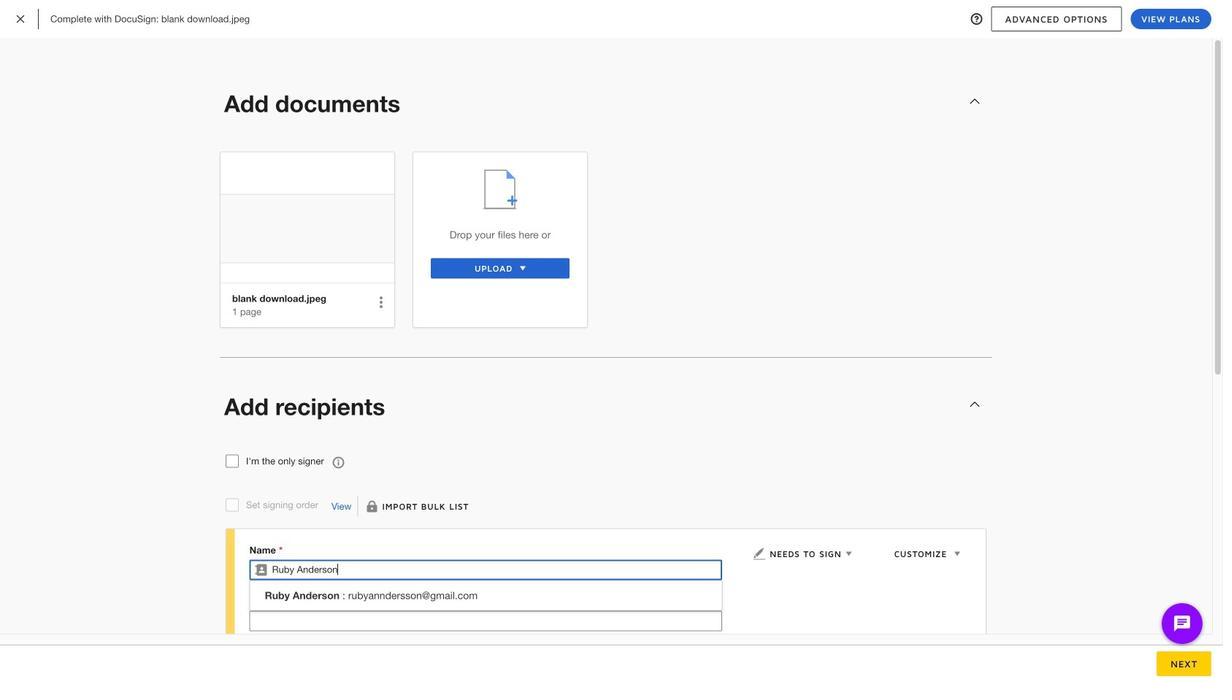 Task type: locate. For each thing, give the bounding box(es) containing it.
None text field
[[250, 612, 722, 631]]

blank download.jpeg image
[[221, 152, 395, 283]]

None text field
[[272, 561, 722, 580]]

ruby anderson : rubyanndersson@gmail.com element
[[265, 589, 478, 602]]

region
[[220, 144, 403, 328]]



Task type: vqa. For each thing, say whether or not it's contained in the screenshot.
blank download.jpeg image
yes



